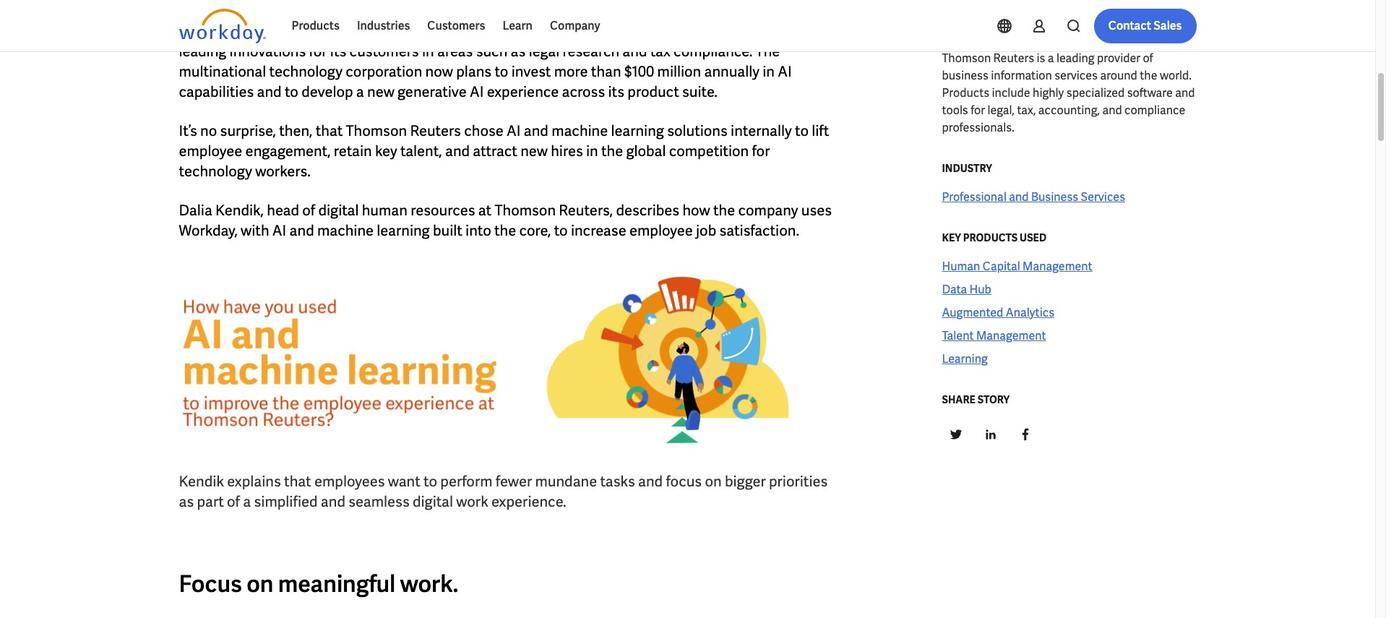 Task type: describe. For each thing, give the bounding box(es) containing it.
thomson inside it's no surprise, then, that thomson reuters chose ai and machine learning solutions internally to lift employee engagement, retain key talent, and attract new hires in the global competition for technology workers.
[[346, 121, 407, 140]]

uses
[[802, 201, 832, 220]]

human capital management link
[[942, 258, 1093, 275]]

want
[[388, 472, 421, 491]]

thomson inside the "dalia kendik, head of digital human resources at thomson reuters, describes how the company uses workday, with ai and machine learning built into the core, to increase employee job satisfaction."
[[495, 201, 556, 220]]

company
[[739, 201, 799, 220]]

across
[[562, 82, 605, 101]]

language
[[530, 22, 590, 40]]

simplified
[[254, 492, 318, 511]]

focus on meaningful work.
[[179, 569, 459, 599]]

years,
[[293, 22, 331, 40]]

research
[[563, 42, 620, 61]]

reuters inside the thomson reuters is a leading provider of business information services around the world. products include highly specialized software and tools for legal, tax, accounting, and compliance professionals.
[[994, 51, 1035, 66]]

digital inside the "dalia kendik, head of digital human resources at thomson reuters, describes how the company uses workday, with ai and machine learning built into the core, to increase employee job satisfaction."
[[318, 201, 359, 220]]

compliance
[[1125, 103, 1186, 118]]

core,
[[520, 221, 551, 240]]

for inside the thomson reuters is a leading provider of business information services around the world. products include highly specialized software and tools for legal, tax, accounting, and compliance professionals.
[[971, 103, 986, 118]]

fewer
[[496, 472, 532, 491]]

priorities
[[769, 472, 828, 491]]

tax,
[[1018, 103, 1036, 118]]

professional and business services link
[[942, 189, 1126, 206]]

ai up compliance.
[[672, 22, 686, 40]]

learn
[[503, 18, 533, 33]]

ai inside the "dalia kendik, head of digital human resources at thomson reuters, describes how the company uses workday, with ai and machine learning built into the core, to increase employee job satisfaction."
[[272, 221, 287, 240]]

and down chose
[[445, 142, 470, 161]]

into
[[466, 221, 491, 240]]

'' image
[[179, 260, 846, 448]]

corporation
[[346, 62, 422, 81]]

machine inside it's no surprise, then, that thomson reuters chose ai and machine learning solutions internally to lift employee engagement, retain key talent, and attract new hires in the global competition for technology workers.
[[552, 121, 608, 140]]

then,
[[279, 121, 313, 140]]

company
[[550, 18, 600, 33]]

to down the such
[[495, 62, 509, 81]]

industry-
[[753, 22, 811, 40]]

increase
[[571, 221, 627, 240]]

applied
[[479, 22, 527, 40]]

contact sales
[[1109, 18, 1183, 33]]

innovations
[[230, 42, 306, 61]]

seamless
[[349, 492, 410, 511]]

0 vertical spatial than
[[240, 22, 271, 40]]

multinational
[[179, 62, 266, 81]]

technology inside for more than 30 years, thomson reuters has applied language models and ai to launch industry- leading innovations for its customers in areas such as legal research and tax compliance. the multinational technology corporation now plans to invest more than $100 million annually in ai capabilities and to develop a new generative ai experience across its product suite.
[[269, 62, 343, 81]]

0 horizontal spatial more
[[203, 22, 237, 40]]

areas
[[437, 42, 473, 61]]

learning link
[[942, 351, 988, 368]]

learning
[[942, 351, 988, 367]]

and up $100
[[623, 42, 647, 61]]

1 vertical spatial more
[[554, 62, 588, 81]]

suite.
[[683, 82, 718, 101]]

augmented analytics link
[[942, 304, 1055, 322]]

head
[[267, 201, 299, 220]]

the
[[756, 42, 780, 61]]

services
[[1055, 68, 1098, 83]]

and left business
[[1010, 189, 1029, 205]]

chose
[[464, 121, 504, 140]]

world.
[[1160, 68, 1192, 83]]

contact sales link
[[1094, 9, 1197, 43]]

kendik
[[179, 472, 224, 491]]

of inside kendik explains that employees want to perform fewer mundane tasks and focus on bigger priorities as part of a simplified and seamless digital work experience.
[[227, 492, 240, 511]]

thomson inside the thomson reuters is a leading provider of business information services around the world. products include highly specialized software and tools for legal, tax, accounting, and compliance professionals.
[[942, 51, 991, 66]]

satisfaction.
[[720, 221, 800, 240]]

built
[[433, 221, 463, 240]]

accounting,
[[1039, 103, 1100, 118]]

employee inside it's no surprise, then, that thomson reuters chose ai and machine learning solutions internally to lift employee engagement, retain key talent, and attract new hires in the global competition for technology workers.
[[179, 142, 242, 161]]

solutions
[[667, 121, 728, 140]]

reuters for it's no surprise, then, that thomson reuters chose ai and machine learning solutions internally to lift employee engagement, retain key talent, and attract new hires in the global competition for technology workers.
[[410, 121, 461, 140]]

highly
[[1033, 85, 1065, 101]]

is
[[1037, 51, 1046, 66]]

focus
[[179, 569, 242, 599]]

technology inside it's no surprise, then, that thomson reuters chose ai and machine learning solutions internally to lift employee engagement, retain key talent, and attract new hires in the global competition for technology workers.
[[179, 162, 252, 181]]

customers
[[428, 18, 485, 33]]

1 vertical spatial in
[[763, 62, 775, 81]]

part
[[197, 492, 224, 511]]

for
[[179, 22, 200, 40]]

ai inside it's no surprise, then, that thomson reuters chose ai and machine learning solutions internally to lift employee engagement, retain key talent, and attract new hires in the global competition for technology workers.
[[507, 121, 521, 140]]

and inside the "dalia kendik, head of digital human resources at thomson reuters, describes how the company uses workday, with ai and machine learning built into the core, to increase employee job satisfaction."
[[290, 221, 314, 240]]

augmented
[[942, 305, 1004, 320]]

focus
[[666, 472, 702, 491]]

analytics
[[1006, 305, 1055, 320]]

as inside for more than 30 years, thomson reuters has applied language models and ai to launch industry- leading innovations for its customers in areas such as legal research and tax compliance. the multinational technology corporation now plans to invest more than $100 million annually in ai capabilities and to develop a new generative ai experience across its product suite.
[[511, 42, 526, 61]]

products inside the thomson reuters is a leading provider of business information services around the world. products include highly specialized software and tools for legal, tax, accounting, and compliance professionals.
[[942, 85, 990, 101]]

no
[[200, 121, 217, 140]]

hub
[[970, 282, 992, 297]]

thomson inside for more than 30 years, thomson reuters has applied language models and ai to launch industry- leading innovations for its customers in areas such as legal research and tax compliance. the multinational technology corporation now plans to invest more than $100 million annually in ai capabilities and to develop a new generative ai experience across its product suite.
[[334, 22, 395, 40]]

of inside the thomson reuters is a leading provider of business information services around the world. products include highly specialized software and tools for legal, tax, accounting, and compliance professionals.
[[1143, 51, 1154, 66]]

0 horizontal spatial its
[[330, 42, 347, 61]]

sales
[[1154, 18, 1183, 33]]

digital inside kendik explains that employees want to perform fewer mundane tasks and focus on bigger priorities as part of a simplified and seamless digital work experience.
[[413, 492, 453, 511]]

to up compliance.
[[689, 22, 703, 40]]

business
[[1032, 189, 1079, 205]]

share
[[942, 393, 976, 406]]

talent management
[[942, 328, 1047, 343]]

legal
[[529, 42, 560, 61]]

ai down the
[[778, 62, 792, 81]]

retain
[[334, 142, 372, 161]]

experience.
[[492, 492, 567, 511]]

to left develop on the left
[[285, 82, 299, 101]]

in inside it's no surprise, then, that thomson reuters chose ai and machine learning solutions internally to lift employee engagement, retain key talent, and attract new hires in the global competition for technology workers.
[[586, 142, 598, 161]]

bigger
[[725, 472, 766, 491]]

products inside dropdown button
[[292, 18, 340, 33]]

and down the employees
[[321, 492, 346, 511]]

the inside it's no surprise, then, that thomson reuters chose ai and machine learning solutions internally to lift employee engagement, retain key talent, and attract new hires in the global competition for technology workers.
[[602, 142, 623, 161]]

now
[[426, 62, 453, 81]]

launch
[[706, 22, 750, 40]]

1 vertical spatial than
[[591, 62, 622, 81]]

to inside kendik explains that employees want to perform fewer mundane tasks and focus on bigger priorities as part of a simplified and seamless digital work experience.
[[424, 472, 437, 491]]

explains
[[227, 472, 281, 491]]

provider
[[1098, 51, 1141, 66]]

thomson reuters is a leading provider of business information services around the world. products include highly specialized software and tools for legal, tax, accounting, and compliance professionals.
[[942, 51, 1196, 135]]

engagement,
[[246, 142, 331, 161]]

global
[[627, 142, 666, 161]]

of inside the "dalia kendik, head of digital human resources at thomson reuters, describes how the company uses workday, with ai and machine learning built into the core, to increase employee job satisfaction."
[[302, 201, 315, 220]]

generative
[[398, 82, 467, 101]]

product
[[628, 82, 679, 101]]

specialized
[[1067, 85, 1125, 101]]

used
[[1020, 231, 1047, 244]]

perform
[[441, 472, 493, 491]]

on inside kendik explains that employees want to perform fewer mundane tasks and focus on bigger priorities as part of a simplified and seamless digital work experience.
[[705, 472, 722, 491]]

to inside it's no surprise, then, that thomson reuters chose ai and machine learning solutions internally to lift employee engagement, retain key talent, and attract new hires in the global competition for technology workers.
[[795, 121, 809, 140]]

professionals.
[[942, 120, 1015, 135]]

such
[[476, 42, 508, 61]]

work
[[456, 492, 489, 511]]



Task type: locate. For each thing, give the bounding box(es) containing it.
industries
[[357, 18, 410, 33]]

products right 30
[[292, 18, 340, 33]]

of right part at the bottom left of page
[[227, 492, 240, 511]]

ai down head
[[272, 221, 287, 240]]

the up job
[[714, 201, 736, 220]]

2 horizontal spatial of
[[1143, 51, 1154, 66]]

human
[[362, 201, 408, 220]]

a right the is
[[1048, 51, 1055, 66]]

reuters up information
[[994, 51, 1035, 66]]

0 horizontal spatial for
[[309, 42, 327, 61]]

0 vertical spatial products
[[292, 18, 340, 33]]

employee down describes on the top
[[630, 221, 693, 240]]

0 vertical spatial a
[[1048, 51, 1055, 66]]

thomson up key
[[346, 121, 407, 140]]

a inside for more than 30 years, thomson reuters has applied language models and ai to launch industry- leading innovations for its customers in areas such as legal research and tax compliance. the multinational technology corporation now plans to invest more than $100 million annually in ai capabilities and to develop a new generative ai experience across its product suite.
[[356, 82, 364, 101]]

the up software
[[1140, 68, 1158, 83]]

learning down 'human'
[[377, 221, 430, 240]]

2 vertical spatial reuters
[[410, 121, 461, 140]]

0 vertical spatial on
[[705, 472, 722, 491]]

digital down want
[[413, 492, 453, 511]]

professional and business services
[[942, 189, 1126, 205]]

experience
[[487, 82, 559, 101]]

ai
[[672, 22, 686, 40], [778, 62, 792, 81], [470, 82, 484, 101], [507, 121, 521, 140], [272, 221, 287, 240]]

1 vertical spatial employee
[[630, 221, 693, 240]]

0 vertical spatial its
[[330, 42, 347, 61]]

leading inside the thomson reuters is a leading provider of business information services around the world. products include highly specialized software and tools for legal, tax, accounting, and compliance professionals.
[[1057, 51, 1095, 66]]

as left part at the bottom left of page
[[179, 492, 194, 511]]

that inside it's no surprise, then, that thomson reuters chose ai and machine learning solutions internally to lift employee engagement, retain key talent, and attract new hires in the global competition for technology workers.
[[316, 121, 343, 140]]

capital
[[983, 259, 1021, 274]]

2 horizontal spatial in
[[763, 62, 775, 81]]

0 vertical spatial employee
[[179, 142, 242, 161]]

reuters for for more than 30 years, thomson reuters has applied language models and ai to launch industry- leading innovations for its customers in areas such as legal research and tax compliance. the multinational technology corporation now plans to invest more than $100 million annually in ai capabilities and to develop a new generative ai experience across its product suite.
[[398, 22, 449, 40]]

share story
[[942, 393, 1010, 406]]

industries button
[[348, 9, 419, 43]]

0 vertical spatial reuters
[[398, 22, 449, 40]]

services
[[1081, 189, 1126, 205]]

learning up global
[[611, 121, 664, 140]]

0 horizontal spatial than
[[240, 22, 271, 40]]

more up across
[[554, 62, 588, 81]]

its down 'years,'
[[330, 42, 347, 61]]

as inside kendik explains that employees want to perform fewer mundane tasks and focus on bigger priorities as part of a simplified and seamless digital work experience.
[[179, 492, 194, 511]]

1 horizontal spatial products
[[942, 85, 990, 101]]

workers.
[[255, 162, 311, 181]]

competition
[[669, 142, 749, 161]]

1 vertical spatial that
[[284, 472, 311, 491]]

legal,
[[988, 103, 1015, 118]]

1 vertical spatial digital
[[413, 492, 453, 511]]

0 horizontal spatial digital
[[318, 201, 359, 220]]

1 vertical spatial for
[[971, 103, 986, 118]]

0 horizontal spatial technology
[[179, 162, 252, 181]]

new
[[367, 82, 395, 101], [521, 142, 548, 161]]

2 horizontal spatial for
[[971, 103, 986, 118]]

than down the research at the top left of page
[[591, 62, 622, 81]]

and up tax
[[644, 22, 669, 40]]

at
[[478, 201, 492, 220]]

key products used
[[942, 231, 1047, 244]]

to left lift
[[795, 121, 809, 140]]

than
[[240, 22, 271, 40], [591, 62, 622, 81]]

kendik,
[[216, 201, 264, 220]]

new down corporation
[[367, 82, 395, 101]]

company button
[[542, 9, 609, 43]]

machine up hires
[[552, 121, 608, 140]]

digital left 'human'
[[318, 201, 359, 220]]

1 horizontal spatial leading
[[1057, 51, 1095, 66]]

compliance.
[[674, 42, 753, 61]]

thomson up customers
[[334, 22, 395, 40]]

employee inside the "dalia kendik, head of digital human resources at thomson reuters, describes how the company uses workday, with ai and machine learning built into the core, to increase employee job satisfaction."
[[630, 221, 693, 240]]

reuters
[[398, 22, 449, 40], [994, 51, 1035, 66], [410, 121, 461, 140]]

1 horizontal spatial its
[[608, 82, 625, 101]]

a down corporation
[[356, 82, 364, 101]]

1 horizontal spatial more
[[554, 62, 588, 81]]

dalia kendik, head of digital human resources at thomson reuters, describes how the company uses workday, with ai and machine learning built into the core, to increase employee job satisfaction.
[[179, 201, 832, 240]]

reuters inside it's no surprise, then, that thomson reuters chose ai and machine learning solutions internally to lift employee engagement, retain key talent, and attract new hires in the global competition for technology workers.
[[410, 121, 461, 140]]

the inside the thomson reuters is a leading provider of business information services around the world. products include highly specialized software and tools for legal, tax, accounting, and compliance professionals.
[[1140, 68, 1158, 83]]

tax
[[651, 42, 671, 61]]

technology up develop on the left
[[269, 62, 343, 81]]

1 horizontal spatial for
[[752, 142, 770, 161]]

0 horizontal spatial in
[[422, 42, 434, 61]]

0 horizontal spatial on
[[247, 569, 274, 599]]

the right into
[[495, 221, 516, 240]]

employees
[[314, 472, 385, 491]]

1 horizontal spatial learning
[[611, 121, 664, 140]]

new left hires
[[521, 142, 548, 161]]

technology down no
[[179, 162, 252, 181]]

1 vertical spatial a
[[356, 82, 364, 101]]

0 vertical spatial machine
[[552, 121, 608, 140]]

to right the core,
[[554, 221, 568, 240]]

leading down for
[[179, 42, 227, 61]]

reuters up talent,
[[410, 121, 461, 140]]

products down business
[[942, 85, 990, 101]]

of right the provider
[[1143, 51, 1154, 66]]

million
[[658, 62, 701, 81]]

new inside it's no surprise, then, that thomson reuters chose ai and machine learning solutions internally to lift employee engagement, retain key talent, and attract new hires in the global competition for technology workers.
[[521, 142, 548, 161]]

2 vertical spatial for
[[752, 142, 770, 161]]

0 horizontal spatial products
[[292, 18, 340, 33]]

for inside for more than 30 years, thomson reuters has applied language models and ai to launch industry- leading innovations for its customers in areas such as legal research and tax compliance. the multinational technology corporation now plans to invest more than $100 million annually in ai capabilities and to develop a new generative ai experience across its product suite.
[[309, 42, 327, 61]]

1 horizontal spatial than
[[591, 62, 622, 81]]

customers button
[[419, 9, 494, 43]]

1 horizontal spatial as
[[511, 42, 526, 61]]

1 vertical spatial of
[[302, 201, 315, 220]]

dalia
[[179, 201, 212, 220]]

and down innovations
[[257, 82, 282, 101]]

1 horizontal spatial that
[[316, 121, 343, 140]]

thomson up business
[[942, 51, 991, 66]]

on right focus
[[705, 472, 722, 491]]

1 vertical spatial learning
[[377, 221, 430, 240]]

1 vertical spatial management
[[977, 328, 1047, 343]]

information
[[991, 68, 1053, 83]]

more right for
[[203, 22, 237, 40]]

learn button
[[494, 9, 542, 43]]

industry
[[942, 162, 993, 175]]

the left global
[[602, 142, 623, 161]]

with
[[241, 221, 269, 240]]

and down specialized
[[1103, 103, 1123, 118]]

1 horizontal spatial technology
[[269, 62, 343, 81]]

0 horizontal spatial that
[[284, 472, 311, 491]]

1 vertical spatial new
[[521, 142, 548, 161]]

reuters,
[[559, 201, 613, 220]]

a
[[1048, 51, 1055, 66], [356, 82, 364, 101], [243, 492, 251, 511]]

1 horizontal spatial digital
[[413, 492, 453, 511]]

30
[[274, 22, 290, 40]]

0 horizontal spatial as
[[179, 492, 194, 511]]

and right tasks
[[638, 472, 663, 491]]

and down world.
[[1176, 85, 1196, 101]]

on right focus at the left bottom of page
[[247, 569, 274, 599]]

talent
[[942, 328, 974, 343]]

0 vertical spatial of
[[1143, 51, 1154, 66]]

management
[[1023, 259, 1093, 274], [977, 328, 1047, 343]]

1 horizontal spatial employee
[[630, 221, 693, 240]]

0 horizontal spatial a
[[243, 492, 251, 511]]

2 horizontal spatial a
[[1048, 51, 1055, 66]]

it's no surprise, then, that thomson reuters chose ai and machine learning solutions internally to lift employee engagement, retain key talent, and attract new hires in the global competition for technology workers.
[[179, 121, 830, 181]]

products
[[964, 231, 1018, 244]]

2 vertical spatial in
[[586, 142, 598, 161]]

leading
[[179, 42, 227, 61], [1057, 51, 1095, 66]]

in
[[422, 42, 434, 61], [763, 62, 775, 81], [586, 142, 598, 161]]

that up retain
[[316, 121, 343, 140]]

reuters inside for more than 30 years, thomson reuters has applied language models and ai to launch industry- leading innovations for its customers in areas such as legal research and tax compliance. the multinational technology corporation now plans to invest more than $100 million annually in ai capabilities and to develop a new generative ai experience across its product suite.
[[398, 22, 449, 40]]

has
[[452, 22, 476, 40]]

to right want
[[424, 472, 437, 491]]

management down used
[[1023, 259, 1093, 274]]

the
[[1140, 68, 1158, 83], [602, 142, 623, 161], [714, 201, 736, 220], [495, 221, 516, 240]]

0 horizontal spatial machine
[[317, 221, 374, 240]]

in down the
[[763, 62, 775, 81]]

machine inside the "dalia kendik, head of digital human resources at thomson reuters, describes how the company uses workday, with ai and machine learning built into the core, to increase employee job satisfaction."
[[317, 221, 374, 240]]

0 horizontal spatial leading
[[179, 42, 227, 61]]

1 vertical spatial machine
[[317, 221, 374, 240]]

employee down no
[[179, 142, 242, 161]]

work.
[[400, 569, 459, 599]]

in right hires
[[586, 142, 598, 161]]

a inside the thomson reuters is a leading provider of business information services around the world. products include highly specialized software and tools for legal, tax, accounting, and compliance professionals.
[[1048, 51, 1055, 66]]

0 vertical spatial new
[[367, 82, 395, 101]]

1 vertical spatial reuters
[[994, 51, 1035, 66]]

machine
[[552, 121, 608, 140], [317, 221, 374, 240]]

than up innovations
[[240, 22, 271, 40]]

1 vertical spatial on
[[247, 569, 274, 599]]

technology
[[269, 62, 343, 81], [179, 162, 252, 181]]

0 vertical spatial that
[[316, 121, 343, 140]]

its down $100
[[608, 82, 625, 101]]

job
[[696, 221, 717, 240]]

1 vertical spatial its
[[608, 82, 625, 101]]

new inside for more than 30 years, thomson reuters has applied language models and ai to launch industry- leading innovations for its customers in areas such as legal research and tax compliance. the multinational technology corporation now plans to invest more than $100 million annually in ai capabilities and to develop a new generative ai experience across its product suite.
[[367, 82, 395, 101]]

0 vertical spatial technology
[[269, 62, 343, 81]]

0 vertical spatial in
[[422, 42, 434, 61]]

human
[[942, 259, 981, 274]]

data hub
[[942, 282, 992, 297]]

tasks
[[600, 472, 635, 491]]

resources
[[411, 201, 475, 220]]

and down head
[[290, 221, 314, 240]]

management down augmented analytics link at the right
[[977, 328, 1047, 343]]

2 vertical spatial a
[[243, 492, 251, 511]]

that up simplified
[[284, 472, 311, 491]]

learning inside the "dalia kendik, head of digital human resources at thomson reuters, describes how the company uses workday, with ai and machine learning built into the core, to increase employee job satisfaction."
[[377, 221, 430, 240]]

0 horizontal spatial employee
[[179, 142, 242, 161]]

talent management link
[[942, 328, 1047, 345]]

0 vertical spatial management
[[1023, 259, 1093, 274]]

1 horizontal spatial on
[[705, 472, 722, 491]]

for down 'years,'
[[309, 42, 327, 61]]

1 horizontal spatial of
[[302, 201, 315, 220]]

story
[[978, 393, 1010, 406]]

0 vertical spatial for
[[309, 42, 327, 61]]

how
[[683, 201, 711, 220]]

0 horizontal spatial learning
[[377, 221, 430, 240]]

0 vertical spatial learning
[[611, 121, 664, 140]]

1 horizontal spatial new
[[521, 142, 548, 161]]

ai up attract
[[507, 121, 521, 140]]

0 vertical spatial digital
[[318, 201, 359, 220]]

0 horizontal spatial new
[[367, 82, 395, 101]]

thomson
[[334, 22, 395, 40], [942, 51, 991, 66], [346, 121, 407, 140], [495, 201, 556, 220]]

reuters up areas
[[398, 22, 449, 40]]

leading inside for more than 30 years, thomson reuters has applied language models and ai to launch industry- leading innovations for its customers in areas such as legal research and tax compliance. the multinational technology corporation now plans to invest more than $100 million annually in ai capabilities and to develop a new generative ai experience across its product suite.
[[179, 42, 227, 61]]

2 vertical spatial of
[[227, 492, 240, 511]]

for
[[309, 42, 327, 61], [971, 103, 986, 118], [752, 142, 770, 161]]

as up invest on the top of the page
[[511, 42, 526, 61]]

1 horizontal spatial in
[[586, 142, 598, 161]]

that inside kendik explains that employees want to perform fewer mundane tasks and focus on bigger priorities as part of a simplified and seamless digital work experience.
[[284, 472, 311, 491]]

software
[[1128, 85, 1173, 101]]

for inside it's no surprise, then, that thomson reuters chose ai and machine learning solutions internally to lift employee engagement, retain key talent, and attract new hires in the global competition for technology workers.
[[752, 142, 770, 161]]

a down explains in the bottom of the page
[[243, 492, 251, 511]]

surprise,
[[220, 121, 276, 140]]

go to the homepage image
[[179, 9, 266, 43]]

0 vertical spatial more
[[203, 22, 237, 40]]

annually
[[705, 62, 760, 81]]

contact
[[1109, 18, 1152, 33]]

ai down plans
[[470, 82, 484, 101]]

machine down 'human'
[[317, 221, 374, 240]]

lift
[[812, 121, 830, 140]]

1 vertical spatial products
[[942, 85, 990, 101]]

to inside the "dalia kendik, head of digital human resources at thomson reuters, describes how the company uses workday, with ai and machine learning built into the core, to increase employee job satisfaction."
[[554, 221, 568, 240]]

mundane
[[535, 472, 597, 491]]

for up professionals.
[[971, 103, 986, 118]]

0 vertical spatial as
[[511, 42, 526, 61]]

kendik explains that employees want to perform fewer mundane tasks and focus on bigger priorities as part of a simplified and seamless digital work experience.
[[179, 472, 828, 511]]

digital
[[318, 201, 359, 220], [413, 492, 453, 511]]

0 horizontal spatial of
[[227, 492, 240, 511]]

1 horizontal spatial a
[[356, 82, 364, 101]]

and down experience
[[524, 121, 549, 140]]

learning inside it's no surprise, then, that thomson reuters chose ai and machine learning solutions internally to lift employee engagement, retain key talent, and attract new hires in the global competition for technology workers.
[[611, 121, 664, 140]]

of right head
[[302, 201, 315, 220]]

leading up services
[[1057, 51, 1095, 66]]

1 vertical spatial as
[[179, 492, 194, 511]]

describes
[[616, 201, 680, 220]]

thomson up the core,
[[495, 201, 556, 220]]

its
[[330, 42, 347, 61], [608, 82, 625, 101]]

in up now
[[422, 42, 434, 61]]

human capital management
[[942, 259, 1093, 274]]

1 horizontal spatial machine
[[552, 121, 608, 140]]

for down 'internally'
[[752, 142, 770, 161]]

products button
[[283, 9, 348, 43]]

1 vertical spatial technology
[[179, 162, 252, 181]]

a inside kendik explains that employees want to perform fewer mundane tasks and focus on bigger priorities as part of a simplified and seamless digital work experience.
[[243, 492, 251, 511]]



Task type: vqa. For each thing, say whether or not it's contained in the screenshot.
topmost Workforce
no



